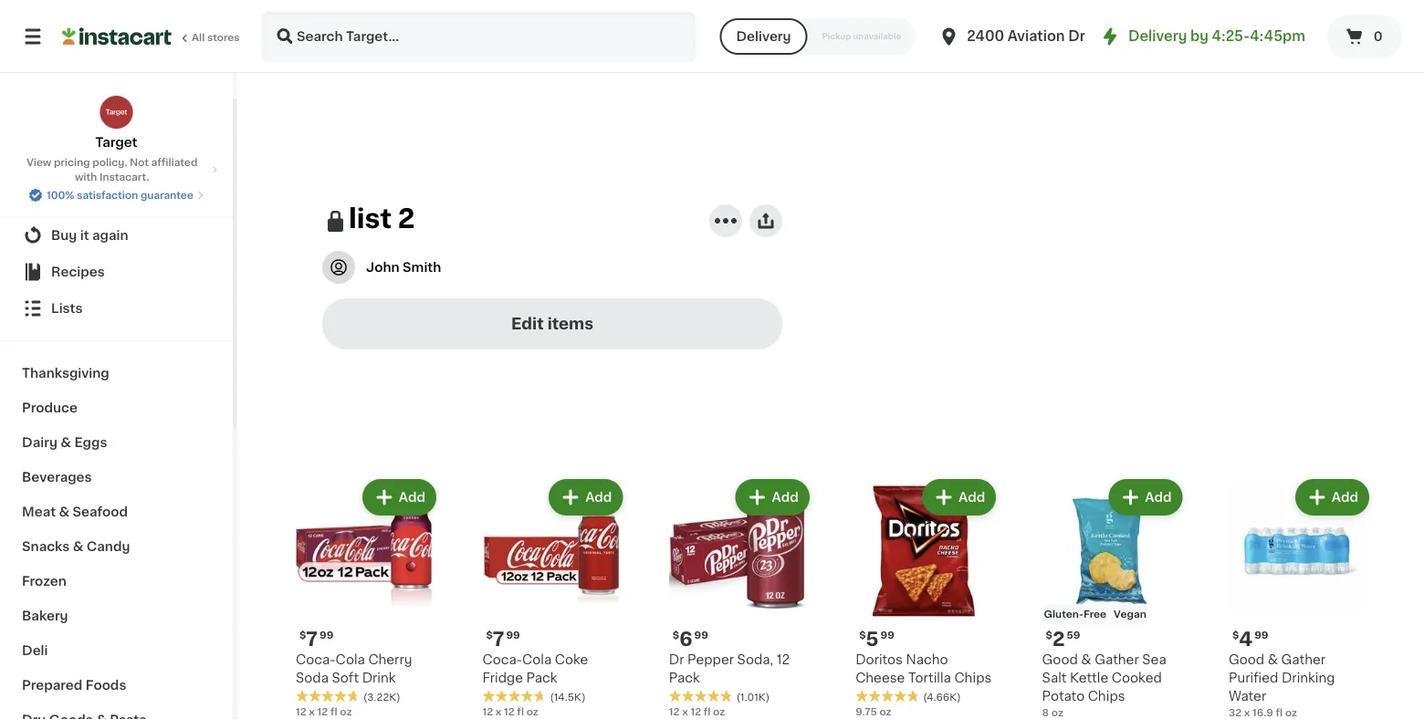 Task type: vqa. For each thing, say whether or not it's contained in the screenshot.


Task type: describe. For each thing, give the bounding box(es) containing it.
add button for dr pepper soda, 12 pack
[[737, 481, 808, 514]]

lists link
[[11, 290, 222, 327]]

add button for coca-cola cherry soda soft drink
[[364, 481, 435, 514]]

frozen
[[22, 575, 66, 588]]

chips inside doritos nacho cheese tortilla chips
[[954, 672, 992, 685]]

0 button
[[1327, 15, 1402, 58]]

(1.01k)
[[737, 692, 770, 702]]

add button for doritos nacho cheese tortilla chips
[[924, 481, 994, 514]]

gluten-
[[1044, 609, 1084, 620]]

fl inside the good & gather purified drinking water 32 x 16.9 fl oz
[[1276, 708, 1283, 718]]

seafood
[[73, 506, 128, 519]]

fridge
[[482, 672, 523, 685]]

oz right 9.75
[[879, 707, 891, 717]]

list 2
[[349, 206, 415, 232]]

dr pepper soda, 12 pack
[[669, 654, 790, 685]]

kettle
[[1070, 672, 1108, 685]]

59
[[1067, 630, 1080, 641]]

product group containing 6
[[662, 476, 813, 719]]

5 add from the left
[[1145, 491, 1172, 504]]

doritos
[[856, 654, 903, 667]]

buy
[[51, 229, 77, 242]]

$ inside $ 4 99
[[1232, 630, 1239, 641]]

& for good & gather sea salt kettle cooked potato chips 8 oz
[[1081, 654, 1091, 667]]

6 add button from the left
[[1297, 481, 1368, 514]]

all stores link
[[62, 11, 241, 62]]

edit
[[511, 316, 544, 332]]

soda
[[296, 672, 329, 685]]

(4.66k)
[[923, 692, 961, 702]]

dairy & eggs
[[22, 436, 107, 449]]

product group containing 5
[[848, 476, 1000, 719]]

add for coca-cola cherry soda soft drink
[[399, 491, 425, 504]]

nacho
[[906, 654, 948, 667]]

bakery
[[22, 610, 68, 623]]

$ inside $ 2 59
[[1046, 630, 1053, 641]]

$ 6 99
[[673, 630, 708, 649]]

free
[[1084, 609, 1106, 620]]

produce
[[22, 402, 78, 414]]

add for doritos nacho cheese tortilla chips
[[959, 491, 985, 504]]

buy it again link
[[11, 217, 222, 254]]

shop
[[51, 193, 85, 205]]

5
[[866, 630, 879, 649]]

product group containing 2
[[1035, 476, 1186, 719]]

deli link
[[11, 634, 222, 668]]

$ 7 99 for coca-cola cherry soda soft drink
[[299, 630, 333, 649]]

snacks
[[22, 540, 70, 553]]

gluten-free vegan
[[1044, 609, 1146, 620]]

coca- for fridge
[[482, 654, 522, 667]]

6 add from the left
[[1332, 491, 1358, 504]]

thanksgiving
[[22, 367, 109, 380]]

8
[[1042, 708, 1049, 718]]

edit items
[[511, 316, 593, 332]]

99 for doritos nacho cheese tortilla chips
[[880, 630, 894, 641]]

fl for coca-cola coke fridge pack
[[517, 707, 524, 717]]

$ 5 99
[[859, 630, 894, 649]]

2400 aviation dr button
[[938, 11, 1085, 62]]

2400 aviation dr
[[967, 30, 1085, 43]]

2 product group from the left
[[475, 476, 627, 719]]

& for meat & seafood
[[59, 506, 69, 519]]

soft
[[332, 672, 359, 685]]

service type group
[[720, 18, 916, 55]]

fl for coca-cola cherry soda soft drink
[[330, 707, 337, 717]]

potato
[[1042, 690, 1085, 703]]

1 product group from the left
[[288, 476, 440, 719]]

foods
[[86, 679, 126, 692]]

purified
[[1229, 672, 1278, 685]]

it
[[80, 229, 89, 242]]

x for dr pepper soda, 12 pack
[[682, 707, 688, 717]]

coke
[[555, 654, 588, 667]]

good for 2
[[1042, 654, 1078, 667]]

tortilla
[[908, 672, 951, 685]]

good & gather purified drinking water 32 x 16.9 fl oz
[[1229, 654, 1335, 718]]

oz inside the good & gather sea salt kettle cooked potato chips 8 oz
[[1051, 708, 1063, 718]]

soda,
[[737, 654, 773, 667]]

water
[[1229, 690, 1266, 703]]

aviation
[[1008, 30, 1065, 43]]

pricing
[[54, 157, 90, 168]]

delivery for delivery
[[736, 30, 791, 43]]

(14.5k)
[[550, 692, 586, 702]]

coca- for soda
[[296, 654, 336, 667]]

candy
[[87, 540, 130, 553]]

shop link
[[11, 181, 222, 217]]

produce link
[[11, 391, 222, 425]]

policy.
[[92, 157, 127, 168]]

stores
[[207, 32, 240, 42]]

& for snacks & candy
[[73, 540, 83, 553]]

2 for list
[[398, 206, 415, 232]]

snacks & candy
[[22, 540, 130, 553]]

(3.22k)
[[363, 692, 400, 702]]

$ 2 59
[[1046, 630, 1080, 649]]

drink
[[362, 672, 396, 685]]

chips inside the good & gather sea salt kettle cooked potato chips 8 oz
[[1088, 690, 1125, 703]]

prepared foods link
[[11, 668, 222, 703]]

drinking
[[1282, 672, 1335, 685]]

delivery button
[[720, 18, 807, 55]]

99 for coca-cola coke fridge pack
[[506, 630, 520, 641]]

Search field
[[263, 13, 694, 60]]

buy it again
[[51, 229, 128, 242]]

all
[[192, 32, 205, 42]]

7 for coca-cola cherry soda soft drink
[[306, 630, 318, 649]]

4
[[1239, 630, 1253, 649]]

$ for coca-cola coke fridge pack
[[486, 630, 493, 641]]

prepared
[[22, 679, 82, 692]]

add for coca-cola coke fridge pack
[[585, 491, 612, 504]]

view pricing policy. not affiliated with instacart. link
[[15, 155, 218, 184]]

99 for dr pepper soda, 12 pack
[[694, 630, 708, 641]]

smith
[[403, 261, 441, 274]]

2400
[[967, 30, 1004, 43]]

target link
[[95, 95, 137, 152]]

all stores
[[192, 32, 240, 42]]

& for dairy & eggs
[[61, 436, 71, 449]]

instacart logo image
[[62, 26, 172, 47]]



Task type: locate. For each thing, give the bounding box(es) containing it.
dr right "aviation"
[[1068, 30, 1085, 43]]

0 horizontal spatial gather
[[1095, 654, 1139, 667]]

100%
[[47, 190, 74, 200]]

good inside the good & gather sea salt kettle cooked potato chips 8 oz
[[1042, 654, 1078, 667]]

0 horizontal spatial chips
[[954, 672, 992, 685]]

100% satisfaction guarantee
[[47, 190, 193, 200]]

0 vertical spatial 2
[[398, 206, 415, 232]]

12 x 12 fl oz
[[296, 707, 352, 717], [482, 707, 538, 717], [669, 707, 725, 717]]

recipes link
[[11, 254, 222, 290]]

99 up coca-cola coke fridge pack
[[506, 630, 520, 641]]

5 product group from the left
[[1035, 476, 1186, 719]]

7 up fridge
[[493, 630, 504, 649]]

2 add from the left
[[585, 491, 612, 504]]

16.9
[[1253, 708, 1273, 718]]

fl for dr pepper soda, 12 pack
[[704, 707, 711, 717]]

$ for coca-cola cherry soda soft drink
[[299, 630, 306, 641]]

coca-cola coke fridge pack
[[482, 654, 588, 685]]

$ for doritos nacho cheese tortilla chips
[[859, 630, 866, 641]]

2 7 from the left
[[493, 630, 504, 649]]

1 horizontal spatial gather
[[1281, 654, 1326, 667]]

1 horizontal spatial 12 x 12 fl oz
[[482, 707, 538, 717]]

fl down fridge
[[517, 707, 524, 717]]

coca- inside coca-cola coke fridge pack
[[482, 654, 522, 667]]

0 vertical spatial dr
[[1068, 30, 1085, 43]]

pack up (14.5k)
[[526, 672, 557, 685]]

0 horizontal spatial good
[[1042, 654, 1078, 667]]

beverages link
[[11, 460, 222, 495]]

4:45pm
[[1250, 30, 1305, 43]]

oz down coca-cola coke fridge pack
[[526, 707, 538, 717]]

oz down dr pepper soda, 12 pack
[[713, 707, 725, 717]]

$ inside $ 5 99
[[859, 630, 866, 641]]

coca- inside coca-cola cherry soda soft drink
[[296, 654, 336, 667]]

x right 32
[[1244, 708, 1250, 718]]

1 horizontal spatial coca-
[[482, 654, 522, 667]]

1 vertical spatial dr
[[669, 654, 684, 667]]

by
[[1190, 30, 1209, 43]]

0 horizontal spatial 7
[[306, 630, 318, 649]]

items
[[547, 316, 593, 332]]

product group
[[288, 476, 440, 719], [475, 476, 627, 719], [662, 476, 813, 719], [848, 476, 1000, 719], [1035, 476, 1186, 719], [1221, 476, 1373, 719]]

gather for 4
[[1281, 654, 1326, 667]]

2 add button from the left
[[551, 481, 621, 514]]

1 12 x 12 fl oz from the left
[[296, 707, 352, 717]]

beverages
[[22, 471, 92, 484]]

$ up fridge
[[486, 630, 493, 641]]

dairy & eggs link
[[11, 425, 222, 460]]

5 add button from the left
[[1110, 481, 1181, 514]]

99
[[320, 630, 333, 641], [506, 630, 520, 641], [694, 630, 708, 641], [880, 630, 894, 641], [1255, 630, 1269, 641]]

$ inside $ 6 99
[[673, 630, 679, 641]]

pack down pepper
[[669, 672, 700, 685]]

2 left 59
[[1053, 630, 1065, 649]]

pack for 7
[[526, 672, 557, 685]]

12 x 12 fl oz for coca-cola cherry soda soft drink
[[296, 707, 352, 717]]

1 vertical spatial 2
[[1053, 630, 1065, 649]]

1 cola from the left
[[336, 654, 365, 667]]

1 horizontal spatial good
[[1229, 654, 1265, 667]]

0 horizontal spatial coca-
[[296, 654, 336, 667]]

& up purified
[[1268, 654, 1278, 667]]

1 horizontal spatial 7
[[493, 630, 504, 649]]

coca- up fridge
[[482, 654, 522, 667]]

oz
[[340, 707, 352, 717], [526, 707, 538, 717], [713, 707, 725, 717], [879, 707, 891, 717], [1051, 708, 1063, 718], [1285, 708, 1297, 718]]

2 for $
[[1053, 630, 1065, 649]]

cherry
[[368, 654, 412, 667]]

with
[[75, 172, 97, 182]]

add for dr pepper soda, 12 pack
[[772, 491, 799, 504]]

cola inside coca-cola cherry soda soft drink
[[336, 654, 365, 667]]

gather inside the good & gather sea salt kettle cooked potato chips 8 oz
[[1095, 654, 1139, 667]]

cheese
[[856, 672, 905, 685]]

$ up purified
[[1232, 630, 1239, 641]]

4 $ from the left
[[859, 630, 866, 641]]

delivery for delivery by 4:25-4:45pm
[[1128, 30, 1187, 43]]

3 12 x 12 fl oz from the left
[[669, 707, 725, 717]]

affiliated
[[151, 157, 198, 168]]

12 inside dr pepper soda, 12 pack
[[777, 654, 790, 667]]

3 add from the left
[[772, 491, 799, 504]]

product group containing 4
[[1221, 476, 1373, 719]]

1 $ from the left
[[299, 630, 306, 641]]

99 inside $ 5 99
[[880, 630, 894, 641]]

gather inside the good & gather purified drinking water 32 x 16.9 fl oz
[[1281, 654, 1326, 667]]

x down fridge
[[495, 707, 501, 717]]

cola for soft
[[336, 654, 365, 667]]

12 x 12 fl oz down fridge
[[482, 707, 538, 717]]

1 horizontal spatial pack
[[669, 672, 700, 685]]

target logo image
[[99, 95, 134, 130]]

6
[[679, 630, 692, 649]]

1 horizontal spatial dr
[[1068, 30, 1085, 43]]

snacks & candy link
[[11, 529, 222, 564]]

2 coca- from the left
[[482, 654, 522, 667]]

99 inside $ 4 99
[[1255, 630, 1269, 641]]

7 up the soda
[[306, 630, 318, 649]]

1 add from the left
[[399, 491, 425, 504]]

x for coca-cola coke fridge pack
[[495, 707, 501, 717]]

1 horizontal spatial cola
[[522, 654, 552, 667]]

1 good from the left
[[1042, 654, 1078, 667]]

4 99 from the left
[[880, 630, 894, 641]]

edit items button
[[322, 299, 782, 350]]

1 horizontal spatial 2
[[1053, 630, 1065, 649]]

x down the soda
[[309, 707, 315, 717]]

2 gather from the left
[[1281, 654, 1326, 667]]

& inside the good & gather sea salt kettle cooked potato chips 8 oz
[[1081, 654, 1091, 667]]

delivery by 4:25-4:45pm link
[[1099, 26, 1305, 47]]

0 horizontal spatial $ 7 99
[[299, 630, 333, 649]]

dr inside popup button
[[1068, 30, 1085, 43]]

$ 7 99
[[299, 630, 333, 649], [486, 630, 520, 649]]

& for good & gather purified drinking water 32 x 16.9 fl oz
[[1268, 654, 1278, 667]]

chips up (4.66k)
[[954, 672, 992, 685]]

sea
[[1142, 654, 1166, 667]]

cooked
[[1112, 672, 1162, 685]]

2 horizontal spatial 12 x 12 fl oz
[[669, 707, 725, 717]]

fl down dr pepper soda, 12 pack
[[704, 707, 711, 717]]

3 add button from the left
[[737, 481, 808, 514]]

$ for dr pepper soda, 12 pack
[[673, 630, 679, 641]]

99 inside $ 6 99
[[694, 630, 708, 641]]

chips
[[954, 672, 992, 685], [1088, 690, 1125, 703]]

0 horizontal spatial 12 x 12 fl oz
[[296, 707, 352, 717]]

5 $ from the left
[[1046, 630, 1053, 641]]

dairy
[[22, 436, 57, 449]]

$ 7 99 up the soda
[[299, 630, 333, 649]]

1 pack from the left
[[526, 672, 557, 685]]

chips down 'kettle'
[[1088, 690, 1125, 703]]

32
[[1229, 708, 1242, 718]]

pack inside dr pepper soda, 12 pack
[[669, 672, 700, 685]]

meat & seafood link
[[11, 495, 222, 529]]

1 99 from the left
[[320, 630, 333, 641]]

meat
[[22, 506, 56, 519]]

12 x 12 fl oz for coca-cola coke fridge pack
[[482, 707, 538, 717]]

99 for coca-cola cherry soda soft drink
[[320, 630, 333, 641]]

deli
[[22, 645, 48, 657]]

target
[[95, 136, 137, 149]]

pack inside coca-cola coke fridge pack
[[526, 672, 557, 685]]

3 99 from the left
[[694, 630, 708, 641]]

99 right 4
[[1255, 630, 1269, 641]]

coca- up the soda
[[296, 654, 336, 667]]

pack for 6
[[669, 672, 700, 685]]

good
[[1042, 654, 1078, 667], [1229, 654, 1265, 667]]

3 $ from the left
[[673, 630, 679, 641]]

again
[[92, 229, 128, 242]]

12
[[777, 654, 790, 667], [296, 707, 306, 717], [317, 707, 328, 717], [482, 707, 493, 717], [504, 707, 515, 717], [669, 707, 680, 717], [691, 707, 701, 717]]

gather up cooked
[[1095, 654, 1139, 667]]

add button for coca-cola coke fridge pack
[[551, 481, 621, 514]]

99 up coca-cola cherry soda soft drink
[[320, 630, 333, 641]]

4 add from the left
[[959, 491, 985, 504]]

1 horizontal spatial $ 7 99
[[486, 630, 520, 649]]

12 x 12 fl oz down pepper
[[669, 707, 725, 717]]

add
[[399, 491, 425, 504], [585, 491, 612, 504], [772, 491, 799, 504], [959, 491, 985, 504], [1145, 491, 1172, 504], [1332, 491, 1358, 504]]

good up salt
[[1042, 654, 1078, 667]]

gather up drinking
[[1281, 654, 1326, 667]]

view pricing policy. not affiliated with instacart.
[[27, 157, 198, 182]]

satisfaction
[[77, 190, 138, 200]]

oz right the "16.9"
[[1285, 708, 1297, 718]]

1 $ 7 99 from the left
[[299, 630, 333, 649]]

add button
[[364, 481, 435, 514], [551, 481, 621, 514], [737, 481, 808, 514], [924, 481, 994, 514], [1110, 481, 1181, 514], [1297, 481, 1368, 514]]

6 product group from the left
[[1221, 476, 1373, 719]]

2 12 x 12 fl oz from the left
[[482, 707, 538, 717]]

not
[[130, 157, 149, 168]]

fl
[[330, 707, 337, 717], [517, 707, 524, 717], [704, 707, 711, 717], [1276, 708, 1283, 718]]

1 horizontal spatial chips
[[1088, 690, 1125, 703]]

2 right list
[[398, 206, 415, 232]]

2 $ from the left
[[486, 630, 493, 641]]

dr
[[1068, 30, 1085, 43], [669, 654, 684, 667]]

oz inside the good & gather purified drinking water 32 x 16.9 fl oz
[[1285, 708, 1297, 718]]

cola inside coca-cola coke fridge pack
[[522, 654, 552, 667]]

★★★★★
[[296, 690, 360, 702], [296, 690, 360, 702], [482, 690, 546, 702], [482, 690, 546, 702], [669, 690, 733, 702], [669, 690, 733, 702], [856, 690, 919, 702], [856, 690, 919, 702]]

2 pack from the left
[[669, 672, 700, 685]]

9.75 oz
[[856, 707, 891, 717]]

& inside the good & gather purified drinking water 32 x 16.9 fl oz
[[1268, 654, 1278, 667]]

gather for 2
[[1095, 654, 1139, 667]]

$ 7 99 up fridge
[[486, 630, 520, 649]]

$ left 59
[[1046, 630, 1053, 641]]

2 cola from the left
[[522, 654, 552, 667]]

1 7 from the left
[[306, 630, 318, 649]]

$ up dr pepper soda, 12 pack
[[673, 630, 679, 641]]

4 add button from the left
[[924, 481, 994, 514]]

& left "eggs"
[[61, 436, 71, 449]]

$ 7 99 for coca-cola coke fridge pack
[[486, 630, 520, 649]]

x down pepper
[[682, 707, 688, 717]]

doritos nacho cheese tortilla chips
[[856, 654, 992, 685]]

good inside the good & gather purified drinking water 32 x 16.9 fl oz
[[1229, 654, 1265, 667]]

4:25-
[[1212, 30, 1250, 43]]

cola up soft
[[336, 654, 365, 667]]

& up 'kettle'
[[1081, 654, 1091, 667]]

frozen link
[[11, 564, 222, 599]]

1 coca- from the left
[[296, 654, 336, 667]]

view
[[27, 157, 51, 168]]

delivery inside button
[[736, 30, 791, 43]]

None search field
[[261, 11, 696, 62]]

7 for coca-cola coke fridge pack
[[493, 630, 504, 649]]

good up purified
[[1229, 654, 1265, 667]]

0 horizontal spatial 2
[[398, 206, 415, 232]]

oz down soft
[[340, 707, 352, 717]]

5 99 from the left
[[1255, 630, 1269, 641]]

12 x 12 fl oz down the soda
[[296, 707, 352, 717]]

0 vertical spatial chips
[[954, 672, 992, 685]]

x for coca-cola cherry soda soft drink
[[309, 707, 315, 717]]

12 x 12 fl oz for dr pepper soda, 12 pack
[[669, 707, 725, 717]]

$ up doritos
[[859, 630, 866, 641]]

eggs
[[74, 436, 107, 449]]

guarantee
[[141, 190, 193, 200]]

& left 'candy'
[[73, 540, 83, 553]]

dr inside dr pepper soda, 12 pack
[[669, 654, 684, 667]]

0 horizontal spatial delivery
[[736, 30, 791, 43]]

99 right the 6
[[694, 630, 708, 641]]

99 right 5 at the right of the page
[[880, 630, 894, 641]]

dr down the 6
[[669, 654, 684, 667]]

cola left coke
[[522, 654, 552, 667]]

1 vertical spatial chips
[[1088, 690, 1125, 703]]

fl right the "16.9"
[[1276, 708, 1283, 718]]

1 gather from the left
[[1095, 654, 1139, 667]]

1 add button from the left
[[364, 481, 435, 514]]

$ 4 99
[[1232, 630, 1269, 649]]

100% satisfaction guarantee button
[[28, 184, 204, 203]]

2
[[398, 206, 415, 232], [1053, 630, 1065, 649]]

0
[[1374, 30, 1383, 43]]

4 product group from the left
[[848, 476, 1000, 719]]

& right meat
[[59, 506, 69, 519]]

good for 4
[[1229, 654, 1265, 667]]

1 horizontal spatial delivery
[[1128, 30, 1187, 43]]

thanksgiving link
[[11, 356, 222, 391]]

0 horizontal spatial cola
[[336, 654, 365, 667]]

cola for pack
[[522, 654, 552, 667]]

6 $ from the left
[[1232, 630, 1239, 641]]

3 product group from the left
[[662, 476, 813, 719]]

instacart.
[[99, 172, 149, 182]]

fl down soft
[[330, 707, 337, 717]]

2 good from the left
[[1229, 654, 1265, 667]]

$ up the soda
[[299, 630, 306, 641]]

0 horizontal spatial pack
[[526, 672, 557, 685]]

prepared foods
[[22, 679, 126, 692]]

2 99 from the left
[[506, 630, 520, 641]]

oz right 8
[[1051, 708, 1063, 718]]

2 $ 7 99 from the left
[[486, 630, 520, 649]]

0 horizontal spatial dr
[[669, 654, 684, 667]]

coca-cola cherry soda soft drink
[[296, 654, 412, 685]]

$
[[299, 630, 306, 641], [486, 630, 493, 641], [673, 630, 679, 641], [859, 630, 866, 641], [1046, 630, 1053, 641], [1232, 630, 1239, 641]]

delivery by 4:25-4:45pm
[[1128, 30, 1305, 43]]

pepper
[[687, 654, 734, 667]]

list
[[349, 206, 392, 232]]

x inside the good & gather purified drinking water 32 x 16.9 fl oz
[[1244, 708, 1250, 718]]



